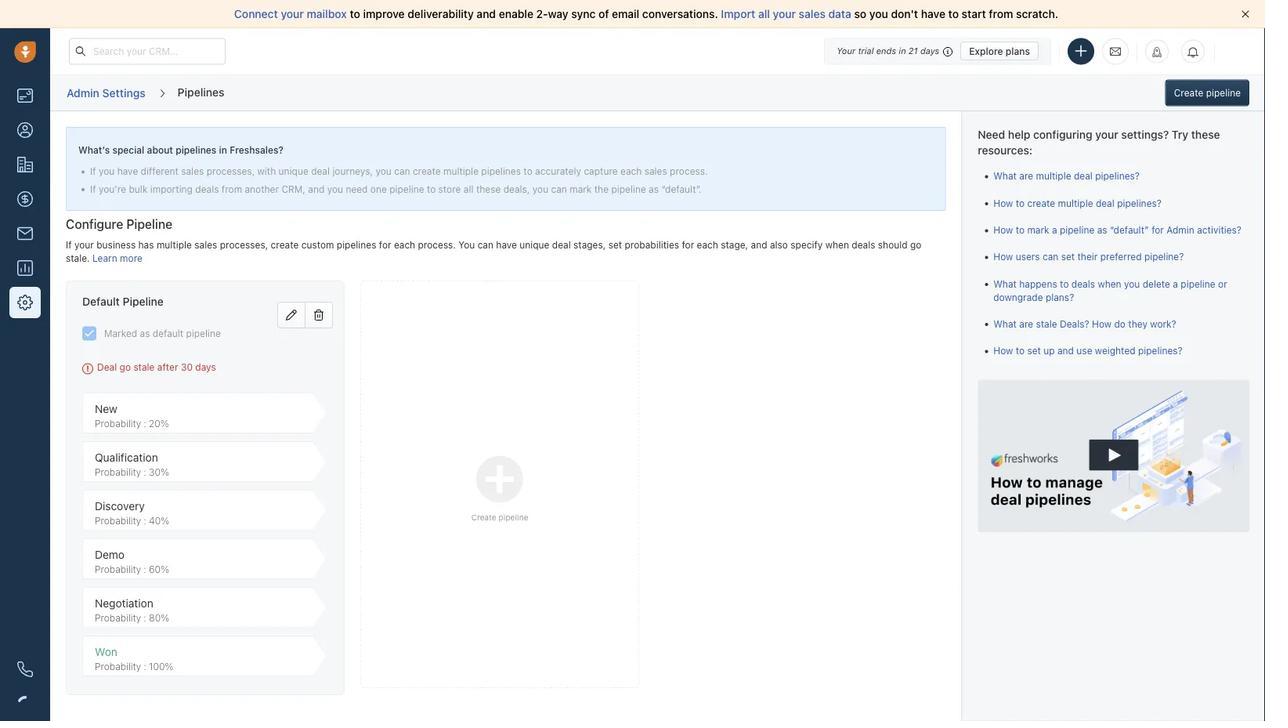 Task type: describe. For each thing, give the bounding box(es) containing it.
days for your trial ends in 21 days
[[921, 46, 940, 56]]

probabilities
[[625, 239, 680, 250]]

way
[[548, 7, 569, 20]]

and inside if your business has multiple sales processes, create custom pipelines for each process. you can have unique deal stages, set probabilities for each stage, and also specify when deals should go stale.
[[751, 239, 768, 250]]

use
[[1077, 345, 1093, 356]]

: for won
[[144, 661, 146, 672]]

import
[[721, 7, 756, 20]]

default pipeline
[[82, 295, 164, 308]]

what happens to deals when you delete a pipeline or downgrade plans? link
[[994, 278, 1228, 302]]

how left do at the right top of page
[[1093, 318, 1112, 329]]

probability for new
[[95, 418, 141, 429]]

2-
[[537, 7, 548, 20]]

1 vertical spatial pipelines?
[[1118, 197, 1162, 208]]

you left need
[[327, 183, 343, 194]]

won
[[95, 645, 117, 658]]

users
[[1016, 251, 1040, 262]]

downgrade
[[994, 292, 1044, 302]]

about
[[147, 145, 173, 156]]

1 vertical spatial if
[[90, 183, 96, 194]]

learn more link
[[93, 252, 143, 263]]

explore plans link
[[961, 42, 1039, 60]]

resources:
[[978, 144, 1033, 156]]

2 horizontal spatial create
[[1028, 197, 1056, 208]]

0 horizontal spatial for
[[379, 239, 392, 250]]

learn
[[93, 252, 117, 263]]

deliverability
[[408, 7, 474, 20]]

0 horizontal spatial admin
[[67, 86, 99, 99]]

configure
[[66, 217, 123, 232]]

and right up
[[1058, 345, 1075, 356]]

to up deals, at top
[[524, 166, 533, 177]]

new
[[95, 402, 117, 415]]

of
[[599, 7, 609, 20]]

how to mark a pipeline as "default" for admin activities?
[[994, 224, 1242, 235]]

0 horizontal spatial as
[[140, 328, 150, 339]]

these inside if you have different sales processes, with unique deal journeys, you can create multiple pipelines to accurately capture each sales process. if you're bulk importing deals from another crm, and you need one pipeline to store all these deals, you can mark the pipeline as "default".
[[476, 183, 501, 194]]

discovery
[[95, 500, 145, 513]]

processes, inside if you have different sales processes, with unique deal journeys, you can create multiple pipelines to accurately capture each sales process. if you're bulk importing deals from another crm, and you need one pipeline to store all these deals, you can mark the pipeline as "default".
[[207, 166, 255, 177]]

capture
[[584, 166, 618, 177]]

1 vertical spatial create
[[471, 513, 497, 522]]

0 vertical spatial pipelines
[[176, 145, 217, 156]]

learn more
[[93, 252, 143, 263]]

discovery probability : 40%
[[95, 500, 169, 526]]

sales down what's special about pipelines in freshsales?
[[181, 166, 204, 177]]

have inside if you have different sales processes, with unique deal journeys, you can create multiple pipelines to accurately capture each sales process. if you're bulk importing deals from another crm, and you need one pipeline to store all these deals, you can mark the pipeline as "default".
[[117, 166, 138, 177]]

pipeline inside create pipeline button
[[1207, 87, 1241, 98]]

bulk
[[129, 183, 148, 194]]

0 vertical spatial from
[[989, 7, 1014, 20]]

to down what are multiple deal pipelines?
[[1016, 197, 1025, 208]]

journeys,
[[333, 166, 373, 177]]

start
[[962, 7, 987, 20]]

plans?
[[1046, 292, 1075, 302]]

or
[[1219, 278, 1228, 289]]

multiple down what are multiple deal pipelines? 'link' at top right
[[1058, 197, 1094, 208]]

when inside if your business has multiple sales processes, create custom pipelines for each process. you can have unique deal stages, set probabilities for each stage, and also specify when deals should go stale.
[[826, 239, 850, 250]]

how users can set their preferred pipeline?
[[994, 251, 1185, 262]]

explore
[[970, 45, 1004, 56]]

1 vertical spatial mark
[[1028, 224, 1050, 235]]

set inside if your business has multiple sales processes, create custom pipelines for each process. you can have unique deal stages, set probabilities for each stage, and also specify when deals should go stale.
[[609, 239, 622, 250]]

activities?
[[1198, 224, 1242, 235]]

need
[[978, 128, 1006, 141]]

configure pipeline
[[66, 217, 173, 232]]

deal inside if you have different sales processes, with unique deal journeys, you can create multiple pipelines to accurately capture each sales process. if you're bulk importing deals from another crm, and you need one pipeline to store all these deals, you can mark the pipeline as "default".
[[311, 166, 330, 177]]

need help configuring your settings? try these resources:
[[978, 128, 1221, 156]]

connect your mailbox to improve deliverability and enable 2-way sync of email conversations. import all your sales data so you don't have to start from scratch.
[[234, 7, 1059, 20]]

create pipeline button
[[1166, 80, 1250, 106]]

can down accurately
[[551, 183, 567, 194]]

default
[[153, 328, 184, 339]]

phone element
[[9, 654, 41, 685]]

to right mailbox
[[350, 7, 360, 20]]

1 vertical spatial as
[[1098, 224, 1108, 235]]

"default"
[[1111, 224, 1150, 235]]

work?
[[1151, 318, 1177, 329]]

create inside if you have different sales processes, with unique deal journeys, you can create multiple pipelines to accurately capture each sales process. if you're bulk importing deals from another crm, and you need one pipeline to store all these deals, you can mark the pipeline as "default".
[[413, 166, 441, 177]]

explore plans
[[970, 45, 1031, 56]]

also
[[770, 239, 788, 250]]

create pipeline link
[[361, 281, 639, 687]]

0 horizontal spatial in
[[219, 145, 227, 156]]

import all your sales data link
[[721, 7, 855, 20]]

you
[[459, 239, 475, 250]]

what are multiple deal pipelines? link
[[994, 171, 1140, 182]]

weighted
[[1096, 345, 1136, 356]]

0 horizontal spatial a
[[1053, 224, 1058, 235]]

to left store on the left of the page
[[427, 183, 436, 194]]

how to mark a pipeline as "default" for admin activities? link
[[994, 224, 1242, 235]]

: for discovery
[[144, 515, 146, 526]]

new probability : 20%
[[95, 402, 169, 429]]

60%
[[149, 564, 169, 575]]

stage,
[[721, 239, 749, 250]]

go inside if your business has multiple sales processes, create custom pipelines for each process. you can have unique deal stages, set probabilities for each stage, and also specify when deals should go stale.
[[911, 239, 922, 250]]

pipeline for configure pipeline
[[126, 217, 173, 232]]

should
[[878, 239, 908, 250]]

different
[[141, 166, 179, 177]]

30
[[181, 361, 193, 372]]

1 vertical spatial admin
[[1167, 224, 1195, 235]]

you right deals, at top
[[533, 183, 549, 194]]

one
[[371, 183, 387, 194]]

can right users
[[1043, 251, 1059, 262]]

do
[[1115, 318, 1126, 329]]

your left mailbox
[[281, 7, 304, 20]]

create pipeline inside button
[[1175, 87, 1241, 98]]

to left start
[[949, 7, 959, 20]]

you're
[[99, 183, 126, 194]]

if for you
[[90, 166, 96, 177]]

after
[[157, 361, 178, 372]]

what are stale deals? how do they work? link
[[994, 318, 1177, 329]]

what are stale deals? how do they work?
[[994, 318, 1177, 329]]

to left up
[[1016, 345, 1025, 356]]

negotiation
[[95, 597, 153, 610]]

deal up how to create multiple deal pipelines? link
[[1074, 171, 1093, 182]]

how for set
[[994, 345, 1014, 356]]

store
[[439, 183, 461, 194]]

days for deal go stale after 30 days
[[195, 361, 216, 372]]

mailbox
[[307, 7, 347, 20]]

qualification probability : 30%
[[95, 451, 169, 478]]

you up you're
[[99, 166, 115, 177]]

100%
[[149, 661, 173, 672]]

stages,
[[574, 239, 606, 250]]

custom
[[302, 239, 334, 250]]

can inside if your business has multiple sales processes, create custom pipelines for each process. you can have unique deal stages, set probabilities for each stage, and also specify when deals should go stale.
[[478, 239, 494, 250]]

how users can set their preferred pipeline? link
[[994, 251, 1185, 262]]

enable
[[499, 7, 534, 20]]

what are multiple deal pipelines?
[[994, 171, 1140, 182]]

how for create
[[994, 197, 1014, 208]]

ends
[[877, 46, 897, 56]]

1 horizontal spatial in
[[899, 46, 907, 56]]

business
[[97, 239, 136, 250]]

what for what are multiple deal pipelines?
[[994, 171, 1017, 182]]

2 horizontal spatial have
[[922, 7, 946, 20]]

email
[[612, 7, 640, 20]]

improve
[[363, 7, 405, 20]]

stale for deals?
[[1037, 318, 1058, 329]]

40%
[[149, 515, 169, 526]]

: for demo
[[144, 564, 146, 575]]

1 vertical spatial create pipeline
[[471, 513, 529, 522]]

and left enable
[[477, 7, 496, 20]]

what's special about pipelines in freshsales?
[[78, 145, 284, 156]]

unique inside if your business has multiple sales processes, create custom pipelines for each process. you can have unique deal stages, set probabilities for each stage, and also specify when deals should go stale.
[[520, 239, 550, 250]]

2 vertical spatial pipelines?
[[1139, 345, 1183, 356]]

deals inside what happens to deals when you delete a pipeline or downgrade plans?
[[1072, 278, 1096, 289]]

probability for qualification
[[95, 467, 141, 478]]



Task type: vqa. For each thing, say whether or not it's contained in the screenshot.


Task type: locate. For each thing, give the bounding box(es) containing it.
if
[[90, 166, 96, 177], [90, 183, 96, 194], [66, 239, 72, 250]]

1 vertical spatial these
[[476, 183, 501, 194]]

0 horizontal spatial go
[[120, 361, 131, 372]]

when down the preferred
[[1098, 278, 1122, 289]]

1 vertical spatial process.
[[418, 239, 456, 250]]

these right 'try'
[[1192, 128, 1221, 141]]

your right import
[[773, 7, 796, 20]]

if down what's
[[90, 166, 96, 177]]

1 horizontal spatial a
[[1174, 278, 1179, 289]]

when inside what happens to deals when you delete a pipeline or downgrade plans?
[[1098, 278, 1122, 289]]

pipeline up marked as default pipeline
[[123, 295, 164, 308]]

0 vertical spatial when
[[826, 239, 850, 250]]

unique
[[279, 166, 309, 177], [520, 239, 550, 250]]

what's new image
[[1152, 47, 1163, 58]]

deal inside if your business has multiple sales processes, create custom pipelines for each process. you can have unique deal stages, set probabilities for each stage, and also specify when deals should go stale.
[[552, 239, 571, 250]]

pipeline?
[[1145, 251, 1185, 262]]

their
[[1078, 251, 1098, 262]]

0 vertical spatial these
[[1192, 128, 1221, 141]]

your up 'stale.' at the left of the page
[[74, 239, 94, 250]]

: left the 20%
[[144, 418, 146, 429]]

deals
[[195, 183, 219, 194], [852, 239, 876, 250], [1072, 278, 1096, 289]]

deal go stale after 30 days
[[97, 361, 216, 372]]

deals right importing
[[195, 183, 219, 194]]

: left 30%
[[144, 467, 146, 478]]

more
[[120, 252, 143, 263]]

0 vertical spatial if
[[90, 166, 96, 177]]

probability inside won probability : 100%
[[95, 661, 141, 672]]

scratch.
[[1017, 7, 1059, 20]]

try
[[1172, 128, 1189, 141]]

are down downgrade
[[1020, 318, 1034, 329]]

deals inside if your business has multiple sales processes, create custom pipelines for each process. you can have unique deal stages, set probabilities for each stage, and also specify when deals should go stale.
[[852, 239, 876, 250]]

1 vertical spatial create
[[1028, 197, 1056, 208]]

1 horizontal spatial all
[[759, 7, 770, 20]]

: left 80% on the left
[[144, 612, 146, 623]]

and left also on the top right
[[751, 239, 768, 250]]

0 vertical spatial create pipeline
[[1175, 87, 1241, 98]]

what for what are stale deals? how do they work?
[[994, 318, 1017, 329]]

0 vertical spatial create
[[1175, 87, 1204, 98]]

how to create multiple deal pipelines? link
[[994, 197, 1162, 208]]

80%
[[149, 612, 169, 623]]

up
[[1044, 345, 1055, 356]]

to up users
[[1016, 224, 1025, 235]]

how up downgrade
[[994, 224, 1014, 235]]

process. inside if you have different sales processes, with unique deal journeys, you can create multiple pipelines to accurately capture each sales process. if you're bulk importing deals from another crm, and you need one pipeline to store all these deals, you can mark the pipeline as "default".
[[670, 166, 708, 177]]

these inside need help configuring your settings? try these resources:
[[1192, 128, 1221, 141]]

probability inside "negotiation probability : 80%"
[[95, 612, 141, 623]]

: inside won probability : 100%
[[144, 661, 146, 672]]

1 vertical spatial have
[[117, 166, 138, 177]]

marked as default pipeline
[[104, 328, 221, 339]]

from inside if you have different sales processes, with unique deal journeys, you can create multiple pipelines to accurately capture each sales process. if you're bulk importing deals from another crm, and you need one pipeline to store all these deals, you can mark the pipeline as "default".
[[222, 183, 242, 194]]

your inside need help configuring your settings? try these resources:
[[1096, 128, 1119, 141]]

2 vertical spatial deals
[[1072, 278, 1096, 289]]

0 vertical spatial stale
[[1037, 318, 1058, 329]]

from
[[989, 7, 1014, 20], [222, 183, 242, 194]]

have right you
[[496, 239, 517, 250]]

create up store on the left of the page
[[413, 166, 441, 177]]

can
[[394, 166, 410, 177], [551, 183, 567, 194], [478, 239, 494, 250], [1043, 251, 1059, 262]]

stale
[[1037, 318, 1058, 329], [134, 361, 155, 372]]

settings?
[[1122, 128, 1170, 141]]

the
[[595, 183, 609, 194]]

1 vertical spatial from
[[222, 183, 242, 194]]

admin settings
[[67, 86, 146, 99]]

days right 21
[[921, 46, 940, 56]]

probability inside discovery probability : 40%
[[95, 515, 141, 526]]

what down resources:
[[994, 171, 1017, 182]]

sales up '"default".'
[[645, 166, 668, 177]]

: inside discovery probability : 40%
[[144, 515, 146, 526]]

trial
[[859, 46, 874, 56]]

1 horizontal spatial when
[[1098, 278, 1122, 289]]

what up downgrade
[[994, 278, 1017, 289]]

your
[[281, 7, 304, 20], [773, 7, 796, 20], [1096, 128, 1119, 141], [74, 239, 94, 250]]

deals up plans? on the right
[[1072, 278, 1096, 289]]

0 horizontal spatial each
[[394, 239, 416, 250]]

: inside demo probability : 60%
[[144, 564, 146, 575]]

a inside what happens to deals when you delete a pipeline or downgrade plans?
[[1174, 278, 1179, 289]]

how to set up and use weighted pipelines? link
[[994, 345, 1183, 356]]

0 vertical spatial all
[[759, 7, 770, 20]]

1 vertical spatial unique
[[520, 239, 550, 250]]

they
[[1129, 318, 1148, 329]]

for right probabilities
[[682, 239, 695, 250]]

2 what from the top
[[994, 278, 1017, 289]]

data
[[829, 7, 852, 20]]

are for multiple
[[1020, 171, 1034, 182]]

1 are from the top
[[1020, 171, 1034, 182]]

1 probability from the top
[[95, 418, 141, 429]]

3 probability from the top
[[95, 515, 141, 526]]

1 what from the top
[[994, 171, 1017, 182]]

days right 30
[[195, 361, 216, 372]]

to up plans? on the right
[[1061, 278, 1069, 289]]

20%
[[149, 418, 169, 429]]

create inside button
[[1175, 87, 1204, 98]]

pipelines?
[[1096, 171, 1140, 182], [1118, 197, 1162, 208], [1139, 345, 1183, 356]]

probability for discovery
[[95, 515, 141, 526]]

and inside if you have different sales processes, with unique deal journeys, you can create multiple pipelines to accurately capture each sales process. if you're bulk importing deals from another crm, and you need one pipeline to store all these deals, you can mark the pipeline as "default".
[[308, 183, 325, 194]]

6 probability from the top
[[95, 661, 141, 672]]

if your business has multiple sales processes, create custom pipelines for each process. you can have unique deal stages, set probabilities for each stage, and also specify when deals should go stale.
[[66, 239, 922, 263]]

all right import
[[759, 7, 770, 20]]

are down resources:
[[1020, 171, 1034, 182]]

how
[[994, 197, 1014, 208], [994, 224, 1014, 235], [994, 251, 1014, 262], [1093, 318, 1112, 329], [994, 345, 1014, 356]]

as inside if you have different sales processes, with unique deal journeys, you can create multiple pipelines to accurately capture each sales process. if you're bulk importing deals from another crm, and you need one pipeline to store all these deals, you can mark the pipeline as "default".
[[649, 183, 659, 194]]

set left up
[[1028, 345, 1042, 356]]

pipelines? up "default"
[[1118, 197, 1162, 208]]

how to create multiple deal pipelines?
[[994, 197, 1162, 208]]

help
[[1009, 128, 1031, 141]]

pipelines? down work?
[[1139, 345, 1183, 356]]

probability down the 'demo' on the bottom left of the page
[[95, 564, 141, 575]]

0 vertical spatial pipeline
[[126, 217, 173, 232]]

0 horizontal spatial these
[[476, 183, 501, 194]]

0 vertical spatial create
[[413, 166, 441, 177]]

multiple inside if your business has multiple sales processes, create custom pipelines for each process. you can have unique deal stages, set probabilities for each stage, and also specify when deals should go stale.
[[157, 239, 192, 250]]

2 : from the top
[[144, 467, 146, 478]]

freshsales?
[[230, 145, 284, 156]]

probability inside demo probability : 60%
[[95, 564, 141, 575]]

what down downgrade
[[994, 318, 1017, 329]]

sales right has
[[195, 239, 217, 250]]

pipelines right about
[[176, 145, 217, 156]]

2 vertical spatial if
[[66, 239, 72, 250]]

deals,
[[504, 183, 530, 194]]

2 horizontal spatial each
[[697, 239, 719, 250]]

0 horizontal spatial mark
[[570, 183, 592, 194]]

1 vertical spatial all
[[464, 183, 474, 194]]

1 horizontal spatial for
[[682, 239, 695, 250]]

1 vertical spatial set
[[1062, 251, 1075, 262]]

0 vertical spatial pipelines?
[[1096, 171, 1140, 182]]

as
[[649, 183, 659, 194], [1098, 224, 1108, 235], [140, 328, 150, 339]]

can right journeys,
[[394, 166, 410, 177]]

2 horizontal spatial as
[[1098, 224, 1108, 235]]

1 vertical spatial pipelines
[[482, 166, 521, 177]]

processes,
[[207, 166, 255, 177], [220, 239, 268, 250]]

you left the delete at the top
[[1125, 278, 1141, 289]]

2 horizontal spatial for
[[1152, 224, 1165, 235]]

0 horizontal spatial create pipeline
[[471, 513, 529, 522]]

pipelines inside if you have different sales processes, with unique deal journeys, you can create multiple pipelines to accurately capture each sales process. if you're bulk importing deals from another crm, and you need one pipeline to store all these deals, you can mark the pipeline as "default".
[[482, 166, 521, 177]]

1 horizontal spatial set
[[1028, 345, 1042, 356]]

0 horizontal spatial from
[[222, 183, 242, 194]]

all right store on the left of the page
[[464, 183, 474, 194]]

stale up up
[[1037, 318, 1058, 329]]

1 horizontal spatial each
[[621, 166, 642, 177]]

2 horizontal spatial deals
[[1072, 278, 1096, 289]]

and right crm,
[[308, 183, 325, 194]]

can right you
[[478, 239, 494, 250]]

sales inside if your business has multiple sales processes, create custom pipelines for each process. you can have unique deal stages, set probabilities for each stage, and also specify when deals should go stale.
[[195, 239, 217, 250]]

1 horizontal spatial create
[[1175, 87, 1204, 98]]

4 : from the top
[[144, 564, 146, 575]]

pipelines? down need help configuring your settings? try these resources:
[[1096, 171, 1140, 182]]

create left custom
[[271, 239, 299, 250]]

qualification
[[95, 451, 158, 464]]

process. left you
[[418, 239, 456, 250]]

pipeline for default pipeline
[[123, 295, 164, 308]]

0 horizontal spatial all
[[464, 183, 474, 194]]

0 vertical spatial set
[[609, 239, 622, 250]]

your inside if your business has multiple sales processes, create custom pipelines for each process. you can have unique deal stages, set probabilities for each stage, and also specify when deals should go stale.
[[74, 239, 94, 250]]

pipelines inside if your business has multiple sales processes, create custom pipelines for each process. you can have unique deal stages, set probabilities for each stage, and also specify when deals should go stale.
[[337, 239, 377, 250]]

probability for negotiation
[[95, 612, 141, 623]]

mark
[[570, 183, 592, 194], [1028, 224, 1050, 235]]

have right don't
[[922, 7, 946, 20]]

1 vertical spatial when
[[1098, 278, 1122, 289]]

0 vertical spatial deals
[[195, 183, 219, 194]]

4 probability from the top
[[95, 564, 141, 575]]

all inside if you have different sales processes, with unique deal journeys, you can create multiple pipelines to accurately capture each sales process. if you're bulk importing deals from another crm, and you need one pipeline to store all these deals, you can mark the pipeline as "default".
[[464, 183, 474, 194]]

negotiation probability : 80%
[[95, 597, 169, 623]]

your left settings?
[[1096, 128, 1119, 141]]

stale for after
[[134, 361, 155, 372]]

0 vertical spatial what
[[994, 171, 1017, 182]]

mark inside if you have different sales processes, with unique deal journeys, you can create multiple pipelines to accurately capture each sales process. if you're bulk importing deals from another crm, and you need one pipeline to store all these deals, you can mark the pipeline as "default".
[[570, 183, 592, 194]]

demo probability : 60%
[[95, 548, 169, 575]]

you inside what happens to deals when you delete a pipeline or downgrade plans?
[[1125, 278, 1141, 289]]

need
[[346, 183, 368, 194]]

these left deals, at top
[[476, 183, 501, 194]]

0 horizontal spatial process.
[[418, 239, 456, 250]]

as left "default"
[[1098, 224, 1108, 235]]

stale left after at the bottom of the page
[[134, 361, 155, 372]]

deal left journeys,
[[311, 166, 330, 177]]

won probability : 100%
[[95, 645, 173, 672]]

5 probability from the top
[[95, 612, 141, 623]]

send email image
[[1111, 45, 1122, 58]]

1 vertical spatial in
[[219, 145, 227, 156]]

: for new
[[144, 418, 146, 429]]

1 horizontal spatial go
[[911, 239, 922, 250]]

each right capture
[[621, 166, 642, 177]]

how for can
[[994, 251, 1014, 262]]

conversations.
[[643, 7, 719, 20]]

what inside what happens to deals when you delete a pipeline or downgrade plans?
[[994, 278, 1017, 289]]

are
[[1020, 171, 1034, 182], [1020, 318, 1034, 329]]

1 horizontal spatial create
[[413, 166, 441, 177]]

each inside if you have different sales processes, with unique deal journeys, you can create multiple pipelines to accurately capture each sales process. if you're bulk importing deals from another crm, and you need one pipeline to store all these deals, you can mark the pipeline as "default".
[[621, 166, 642, 177]]

deals inside if you have different sales processes, with unique deal journeys, you can create multiple pipelines to accurately capture each sales process. if you're bulk importing deals from another crm, and you need one pipeline to store all these deals, you can mark the pipeline as "default".
[[195, 183, 219, 194]]

deals?
[[1060, 318, 1090, 329]]

what for what happens to deals when you delete a pipeline or downgrade plans?
[[994, 278, 1017, 289]]

sales left data
[[799, 7, 826, 20]]

process. inside if your business has multiple sales processes, create custom pipelines for each process. you can have unique deal stages, set probabilities for each stage, and also specify when deals should go stale.
[[418, 239, 456, 250]]

set left the their
[[1062, 251, 1075, 262]]

: left 60% at bottom left
[[144, 564, 146, 575]]

multiple up how to create multiple deal pipelines?
[[1037, 171, 1072, 182]]

create inside if your business has multiple sales processes, create custom pipelines for each process. you can have unique deal stages, set probabilities for each stage, and also specify when deals should go stale.
[[271, 239, 299, 250]]

1 horizontal spatial pipelines
[[337, 239, 377, 250]]

: left 40%
[[144, 515, 146, 526]]

1 horizontal spatial unique
[[520, 239, 550, 250]]

multiple right has
[[157, 239, 192, 250]]

0 horizontal spatial unique
[[279, 166, 309, 177]]

2 vertical spatial create
[[271, 239, 299, 250]]

0 horizontal spatial create
[[471, 513, 497, 522]]

1 horizontal spatial days
[[921, 46, 940, 56]]

: for qualification
[[144, 467, 146, 478]]

processes, down freshsales?
[[207, 166, 255, 177]]

1 vertical spatial deals
[[852, 239, 876, 250]]

demo
[[95, 548, 125, 561]]

sync
[[572, 7, 596, 20]]

0 vertical spatial have
[[922, 7, 946, 20]]

2 vertical spatial have
[[496, 239, 517, 250]]

multiple up store on the left of the page
[[444, 166, 479, 177]]

2 horizontal spatial set
[[1062, 251, 1075, 262]]

process. up '"default".'
[[670, 166, 708, 177]]

: for negotiation
[[144, 612, 146, 623]]

with
[[258, 166, 276, 177]]

1 horizontal spatial process.
[[670, 166, 708, 177]]

2 vertical spatial pipelines
[[337, 239, 377, 250]]

each left you
[[394, 239, 416, 250]]

probability down won
[[95, 661, 141, 672]]

1 horizontal spatial from
[[989, 7, 1014, 20]]

probability inside qualification probability : 30%
[[95, 467, 141, 478]]

are for stale
[[1020, 318, 1034, 329]]

if inside if your business has multiple sales processes, create custom pipelines for each process. you can have unique deal stages, set probabilities for each stage, and also specify when deals should go stale.
[[66, 239, 72, 250]]

5 : from the top
[[144, 612, 146, 623]]

process.
[[670, 166, 708, 177], [418, 239, 456, 250]]

processes, inside if your business has multiple sales processes, create custom pipelines for each process. you can have unique deal stages, set probabilities for each stage, and also specify when deals should go stale.
[[220, 239, 268, 250]]

how down resources:
[[994, 197, 1014, 208]]

how to set up and use weighted pipelines?
[[994, 345, 1183, 356]]

processes, down another
[[220, 239, 268, 250]]

you right so
[[870, 7, 889, 20]]

as left '"default".'
[[649, 183, 659, 194]]

close image
[[1242, 10, 1250, 18]]

0 horizontal spatial pipelines
[[176, 145, 217, 156]]

3 what from the top
[[994, 318, 1017, 329]]

deal up "how to mark a pipeline as "default" for admin activities?" link
[[1096, 197, 1115, 208]]

1 horizontal spatial have
[[496, 239, 517, 250]]

0 vertical spatial are
[[1020, 171, 1034, 182]]

0 vertical spatial in
[[899, 46, 907, 56]]

days
[[921, 46, 940, 56], [195, 361, 216, 372]]

1 horizontal spatial create pipeline
[[1175, 87, 1241, 98]]

configuring
[[1034, 128, 1093, 141]]

settings
[[102, 86, 146, 99]]

unique up crm,
[[279, 166, 309, 177]]

: inside new probability : 20%
[[144, 418, 146, 429]]

2 vertical spatial what
[[994, 318, 1017, 329]]

mark up users
[[1028, 224, 1050, 235]]

deal
[[97, 361, 117, 372]]

create pipeline
[[1175, 87, 1241, 98], [471, 513, 529, 522]]

1 vertical spatial days
[[195, 361, 216, 372]]

1 : from the top
[[144, 418, 146, 429]]

pipeline inside create pipeline link
[[499, 513, 529, 522]]

what's
[[78, 145, 110, 156]]

and
[[477, 7, 496, 20], [308, 183, 325, 194], [751, 239, 768, 250], [1058, 345, 1075, 356]]

1 vertical spatial are
[[1020, 318, 1034, 329]]

special
[[112, 145, 144, 156]]

2 probability from the top
[[95, 467, 141, 478]]

these
[[1192, 128, 1221, 141], [476, 183, 501, 194]]

unique inside if you have different sales processes, with unique deal journeys, you can create multiple pipelines to accurately capture each sales process. if you're bulk importing deals from another crm, and you need one pipeline to store all these deals, you can mark the pipeline as "default".
[[279, 166, 309, 177]]

0 vertical spatial admin
[[67, 86, 99, 99]]

1 horizontal spatial stale
[[1037, 318, 1058, 329]]

unique left stages,
[[520, 239, 550, 250]]

2 are from the top
[[1020, 318, 1034, 329]]

what happens to deals when you delete a pipeline or downgrade plans?
[[994, 278, 1228, 302]]

0 vertical spatial unique
[[279, 166, 309, 177]]

1 vertical spatial stale
[[134, 361, 155, 372]]

multiple inside if you have different sales processes, with unique deal journeys, you can create multiple pipelines to accurately capture each sales process. if you're bulk importing deals from another crm, and you need one pipeline to store all these deals, you can mark the pipeline as "default".
[[444, 166, 479, 177]]

in
[[899, 46, 907, 56], [219, 145, 227, 156]]

admin
[[67, 86, 99, 99], [1167, 224, 1195, 235]]

from right start
[[989, 7, 1014, 20]]

deal left stages,
[[552, 239, 571, 250]]

your
[[837, 46, 856, 56]]

if you have different sales processes, with unique deal journeys, you can create multiple pipelines to accurately capture each sales process. if you're bulk importing deals from another crm, and you need one pipeline to store all these deals, you can mark the pipeline as "default".
[[90, 166, 708, 194]]

phone image
[[17, 661, 33, 677]]

admin left settings at the top of page
[[67, 86, 99, 99]]

to inside what happens to deals when you delete a pipeline or downgrade plans?
[[1061, 278, 1069, 289]]

2 vertical spatial as
[[140, 328, 150, 339]]

0 vertical spatial a
[[1053, 224, 1058, 235]]

has
[[138, 239, 154, 250]]

Search your CRM... text field
[[69, 38, 226, 65]]

0 vertical spatial process.
[[670, 166, 708, 177]]

2 vertical spatial set
[[1028, 345, 1042, 356]]

if left you're
[[90, 183, 96, 194]]

0 horizontal spatial have
[[117, 166, 138, 177]]

pipelines
[[176, 145, 217, 156], [482, 166, 521, 177], [337, 239, 377, 250]]

in left 21
[[899, 46, 907, 56]]

have up bulk
[[117, 166, 138, 177]]

in left freshsales?
[[219, 145, 227, 156]]

from left another
[[222, 183, 242, 194]]

pipeline inside what happens to deals when you delete a pipeline or downgrade plans?
[[1181, 278, 1216, 289]]

: inside qualification probability : 30%
[[144, 467, 146, 478]]

probability down qualification
[[95, 467, 141, 478]]

pipelines right custom
[[337, 239, 377, 250]]

to
[[350, 7, 360, 20], [949, 7, 959, 20], [524, 166, 533, 177], [427, 183, 436, 194], [1016, 197, 1025, 208], [1016, 224, 1025, 235], [1061, 278, 1069, 289], [1016, 345, 1025, 356]]

how left up
[[994, 345, 1014, 356]]

6 : from the top
[[144, 661, 146, 672]]

for down one
[[379, 239, 392, 250]]

1 horizontal spatial admin
[[1167, 224, 1195, 235]]

probability down discovery
[[95, 515, 141, 526]]

you up one
[[376, 166, 392, 177]]

if for your
[[66, 239, 72, 250]]

create down what are multiple deal pipelines? 'link' at top right
[[1028, 197, 1056, 208]]

1 horizontal spatial mark
[[1028, 224, 1050, 235]]

: inside "negotiation probability : 80%"
[[144, 612, 146, 623]]

each
[[621, 166, 642, 177], [394, 239, 416, 250], [697, 239, 719, 250]]

1 horizontal spatial deals
[[852, 239, 876, 250]]

probability inside new probability : 20%
[[95, 418, 141, 429]]

how for mark
[[994, 224, 1014, 235]]

mark left the
[[570, 183, 592, 194]]

1 horizontal spatial these
[[1192, 128, 1221, 141]]

21
[[909, 46, 918, 56]]

go right the should
[[911, 239, 922, 250]]

0 horizontal spatial deals
[[195, 183, 219, 194]]

probability for demo
[[95, 564, 141, 575]]

: left 100%
[[144, 661, 146, 672]]

how left users
[[994, 251, 1014, 262]]

3 : from the top
[[144, 515, 146, 526]]

1 vertical spatial processes,
[[220, 239, 268, 250]]

for up pipeline?
[[1152, 224, 1165, 235]]

have inside if your business has multiple sales processes, create custom pipelines for each process. you can have unique deal stages, set probabilities for each stage, and also specify when deals should go stale.
[[496, 239, 517, 250]]

multiple
[[444, 166, 479, 177], [1037, 171, 1072, 182], [1058, 197, 1094, 208], [157, 239, 192, 250]]

probability for won
[[95, 661, 141, 672]]



